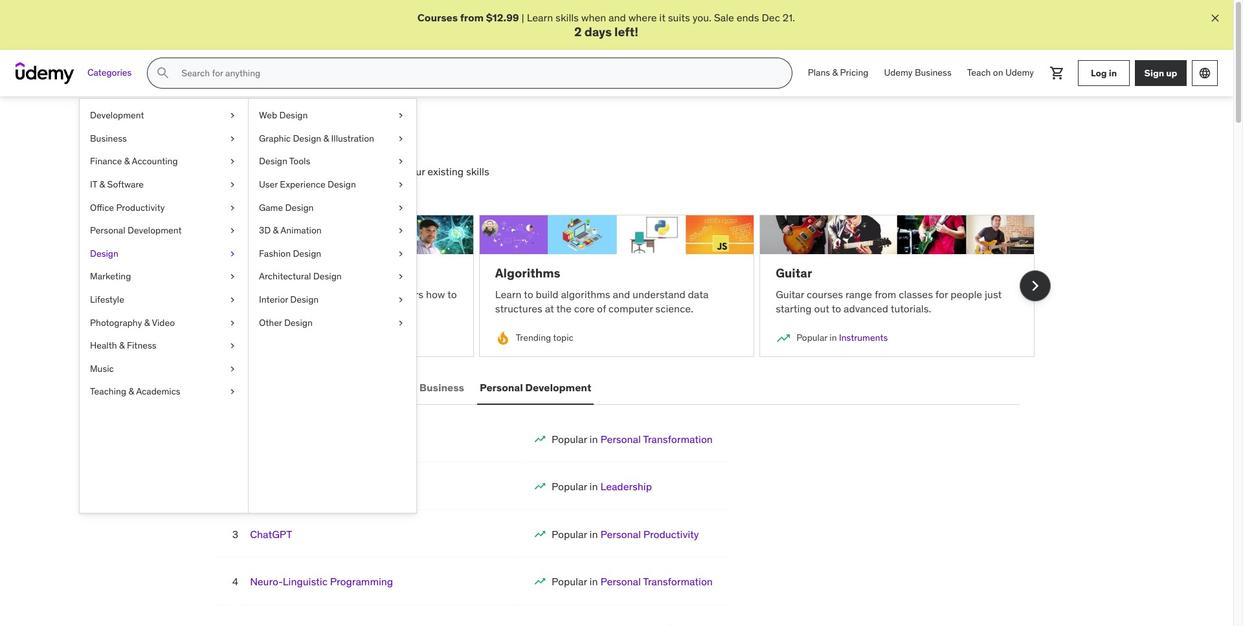 Task type: vqa. For each thing, say whether or not it's contained in the screenshot.
course inside the BUTTON
no



Task type: locate. For each thing, give the bounding box(es) containing it.
popular in personal transformation up leadership "link"
[[552, 433, 713, 446]]

something
[[227, 165, 276, 178]]

1 vertical spatial learn
[[198, 165, 225, 178]]

xsmall image inside music link
[[227, 363, 238, 376]]

programming
[[330, 576, 393, 589]]

1 vertical spatial business
[[90, 133, 127, 144]]

popular in
[[235, 332, 276, 344]]

bestselling
[[217, 382, 272, 395]]

music
[[90, 363, 114, 375]]

xsmall image inside other design link
[[396, 317, 406, 330]]

popular in image for popular in leadership
[[534, 481, 547, 494]]

1 horizontal spatial popular in image
[[776, 331, 791, 346]]

how
[[426, 288, 445, 301]]

dec
[[762, 11, 780, 24]]

0 vertical spatial transformation
[[643, 433, 713, 446]]

0 vertical spatial and
[[609, 11, 626, 24]]

xsmall image inside it & software 'link'
[[227, 179, 238, 191]]

use
[[215, 288, 233, 301]]

learn
[[527, 11, 553, 24], [198, 165, 225, 178], [495, 288, 521, 301]]

design up animation on the top of page
[[285, 202, 314, 213]]

0 vertical spatial personal development
[[90, 225, 182, 236]]

1 horizontal spatial productivity
[[643, 528, 699, 541]]

1 vertical spatial and
[[264, 128, 293, 148]]

of
[[597, 302, 606, 315]]

1 popular in personal transformation from the top
[[552, 433, 713, 446]]

categories button
[[80, 58, 139, 89]]

skills
[[556, 11, 579, 24], [466, 165, 489, 178]]

teach on udemy
[[967, 67, 1034, 79]]

development down 'categories' dropdown button at top left
[[90, 110, 144, 121]]

udemy image
[[16, 62, 74, 84]]

personal down trending topic icon
[[480, 382, 523, 395]]

on
[[993, 67, 1003, 79]]

guitar inside the guitar courses range from classes for people just starting out to advanced tutorials.
[[776, 288, 804, 301]]

0 horizontal spatial business
[[90, 133, 127, 144]]

and up computer
[[613, 288, 630, 301]]

popular for popular in icon related to popular in personal transformation
[[552, 576, 587, 589]]

in up popular in leadership
[[590, 433, 598, 446]]

popular in leadership
[[552, 481, 652, 494]]

& left video
[[144, 317, 150, 329]]

design for fashion
[[293, 248, 321, 259]]

marketing
[[90, 271, 131, 283]]

personal development inside personal development link
[[90, 225, 182, 236]]

1 vertical spatial transformation
[[643, 576, 713, 589]]

1 vertical spatial popular in personal transformation
[[552, 576, 713, 589]]

guitar courses range from classes for people just starting out to advanced tutorials.
[[776, 288, 1002, 315]]

0 horizontal spatial learn
[[198, 165, 225, 178]]

in down "other"
[[268, 332, 276, 344]]

xsmall image for health & fitness
[[227, 340, 238, 353]]

0 horizontal spatial popular in image
[[534, 576, 547, 589]]

carousel element
[[198, 199, 1050, 373]]

1 transformation from the top
[[643, 433, 713, 446]]

2 horizontal spatial business
[[915, 67, 952, 79]]

to
[[334, 288, 343, 301], [447, 288, 457, 301], [524, 288, 533, 301], [832, 302, 841, 315]]

3 cell from the top
[[552, 528, 699, 541]]

2 vertical spatial development
[[525, 382, 591, 395]]

xsmall image for 3d & animation
[[396, 225, 406, 237]]

personal transformation link up leadership
[[600, 433, 713, 446]]

& right the teaching
[[129, 386, 134, 398]]

architectural design
[[259, 271, 342, 283]]

business inside business link
[[90, 133, 127, 144]]

xsmall image inside development link
[[227, 110, 238, 122]]

1 horizontal spatial udemy
[[1005, 67, 1034, 79]]

development for personal development button
[[525, 382, 591, 395]]

statistical
[[235, 288, 280, 301]]

0 vertical spatial learn
[[527, 11, 553, 24]]

design down new
[[328, 179, 356, 190]]

sign
[[1144, 67, 1164, 79]]

2 vertical spatial from
[[240, 302, 262, 315]]

choose a language image
[[1198, 67, 1211, 80]]

xsmall image inside architectural design link
[[396, 271, 406, 284]]

1 vertical spatial personal development
[[480, 382, 591, 395]]

and inside courses from $12.99 | learn skills when and where it suits you. sale ends dec 21. 2 days left!
[[609, 11, 626, 24]]

xsmall image inside "fashion design" link
[[396, 248, 406, 260]]

submit search image
[[156, 66, 171, 81]]

personal down office
[[90, 225, 125, 236]]

xsmall image inside interior design link
[[396, 294, 406, 307]]

teach
[[345, 288, 371, 301]]

development down topic
[[525, 382, 591, 395]]

1 horizontal spatial business
[[419, 382, 464, 395]]

popular in personal transformation for 1st personal transformation link from the bottom
[[552, 576, 713, 589]]

& inside 'link'
[[99, 179, 105, 190]]

close image
[[1209, 12, 1222, 25]]

transformation for 1st personal transformation link from the bottom
[[643, 576, 713, 589]]

classes
[[899, 288, 933, 301]]

0 vertical spatial skills
[[556, 11, 579, 24]]

in left leadership "link"
[[590, 481, 598, 494]]

health & fitness link
[[80, 335, 248, 358]]

personal development inside personal development button
[[480, 382, 591, 395]]

xsmall image for interior design
[[396, 294, 406, 307]]

1 guitar from the top
[[776, 266, 812, 281]]

in for personal productivity link
[[590, 528, 598, 541]]

1 vertical spatial productivity
[[643, 528, 699, 541]]

xsmall image
[[396, 133, 406, 145], [227, 156, 238, 168], [396, 156, 406, 168], [396, 179, 406, 191], [227, 202, 238, 214], [396, 202, 406, 214], [227, 225, 238, 237], [227, 248, 238, 260], [227, 271, 238, 284], [396, 271, 406, 284], [227, 294, 238, 307], [396, 317, 406, 330], [227, 363, 238, 376], [227, 386, 238, 399]]

0 horizontal spatial skills
[[466, 165, 489, 178]]

architectural design link
[[249, 266, 416, 289]]

in down popular in personal productivity
[[590, 576, 598, 589]]

out
[[814, 302, 829, 315]]

neuro-linguistic programming link
[[250, 576, 393, 589]]

xsmall image inside design tools link
[[396, 156, 406, 168]]

and up left!
[[609, 11, 626, 24]]

2 popular in personal transformation from the top
[[552, 576, 713, 589]]

xsmall image for teaching & academics
[[227, 386, 238, 399]]

learn left something
[[198, 165, 225, 178]]

starting
[[776, 302, 812, 315]]

& right 3d
[[273, 225, 278, 236]]

3d & animation
[[259, 225, 322, 236]]

design down interior design
[[284, 317, 313, 329]]

xsmall image inside 3d & animation link
[[396, 225, 406, 237]]

advanced
[[844, 302, 888, 315]]

2 vertical spatial and
[[613, 288, 630, 301]]

design down "fashion design" link
[[313, 271, 342, 283]]

0 vertical spatial popular in personal transformation
[[552, 433, 713, 446]]

log
[[1091, 67, 1107, 79]]

1 vertical spatial from
[[875, 288, 896, 301]]

learn right |
[[527, 11, 553, 24]]

& right it
[[99, 179, 105, 190]]

0 horizontal spatial from
[[240, 302, 262, 315]]

office
[[90, 202, 114, 213]]

& for photography & video
[[144, 317, 150, 329]]

0 vertical spatial business
[[915, 67, 952, 79]]

1 horizontal spatial learn
[[495, 288, 521, 301]]

design down animation on the top of page
[[293, 248, 321, 259]]

in left instruments link
[[830, 332, 837, 344]]

you.
[[693, 11, 711, 24]]

business button
[[417, 373, 467, 404]]

0 vertical spatial development
[[90, 110, 144, 121]]

0 horizontal spatial udemy
[[884, 67, 913, 79]]

0 horizontal spatial personal development
[[90, 225, 182, 236]]

0 vertical spatial from
[[460, 11, 484, 24]]

0 vertical spatial popular in image
[[776, 331, 791, 346]]

data.
[[265, 302, 288, 315]]

0 horizontal spatial productivity
[[116, 202, 165, 213]]

design down architectural design
[[290, 294, 319, 306]]

from up advanced
[[875, 288, 896, 301]]

it
[[90, 179, 97, 190]]

shopping cart with 0 items image
[[1050, 66, 1065, 81]]

and down web design
[[264, 128, 293, 148]]

teaching
[[90, 386, 126, 398]]

in for 2nd personal transformation link from the bottom
[[590, 433, 598, 446]]

transformation
[[643, 433, 713, 446], [643, 576, 713, 589]]

use statistical probability to teach computers how to learn from data.
[[215, 288, 457, 315]]

skills right existing
[[466, 165, 489, 178]]

the
[[556, 302, 572, 315]]

xsmall image for marketing
[[227, 271, 238, 284]]

build
[[536, 288, 558, 301]]

next image
[[1025, 276, 1045, 297]]

from down statistical
[[240, 302, 262, 315]]

cell
[[552, 433, 713, 446], [552, 481, 652, 494], [552, 528, 699, 541], [552, 576, 713, 589], [552, 623, 713, 627]]

health
[[90, 340, 117, 352]]

guitar for guitar courses range from classes for people just starting out to advanced tutorials.
[[776, 288, 804, 301]]

xsmall image inside design link
[[227, 248, 238, 260]]

learning
[[267, 266, 318, 281]]

productivity
[[116, 202, 165, 213], [643, 528, 699, 541]]

xsmall image inside business link
[[227, 133, 238, 145]]

personal transformation link down personal productivity link
[[600, 576, 713, 589]]

1 vertical spatial guitar
[[776, 288, 804, 301]]

architectural
[[259, 271, 311, 283]]

to up structures
[[524, 288, 533, 301]]

learn up structures
[[495, 288, 521, 301]]

design up marketing at the left top
[[90, 248, 118, 259]]

development inside button
[[525, 382, 591, 395]]

2 cell from the top
[[552, 481, 652, 494]]

completely
[[279, 165, 330, 178]]

teaching & academics link
[[80, 381, 248, 404]]

xsmall image inside marketing link
[[227, 271, 238, 284]]

personal up leadership "link"
[[600, 433, 641, 446]]

personal down popular in personal productivity
[[600, 576, 641, 589]]

machine
[[215, 266, 264, 281]]

xsmall image inside user experience design link
[[396, 179, 406, 191]]

xsmall image inside office productivity link
[[227, 202, 238, 214]]

personal transformation link
[[600, 433, 713, 446], [600, 576, 713, 589]]

trending topic image
[[495, 331, 511, 346]]

from inside courses from $12.99 | learn skills when and where it suits you. sale ends dec 21. 2 days left!
[[460, 11, 484, 24]]

1 vertical spatial development
[[128, 225, 182, 236]]

personal down leadership "link"
[[600, 528, 641, 541]]

development down office productivity link
[[128, 225, 182, 236]]

to right out on the right of the page
[[832, 302, 841, 315]]

science.
[[655, 302, 693, 315]]

xsmall image inside web design link
[[396, 110, 406, 122]]

xsmall image inside personal development link
[[227, 225, 238, 237]]

xsmall image for architectural design
[[396, 271, 406, 284]]

design for graphic
[[293, 133, 321, 144]]

xsmall image inside 'teaching & academics' link
[[227, 386, 238, 399]]

xsmall image for design
[[227, 248, 238, 260]]

xsmall image for game design
[[396, 202, 406, 214]]

business inside business button
[[419, 382, 464, 395]]

2 horizontal spatial learn
[[527, 11, 553, 24]]

leadership
[[600, 481, 652, 494]]

photography
[[90, 317, 142, 329]]

linguistic
[[283, 576, 328, 589]]

& right finance on the left top
[[124, 156, 130, 167]]

0 vertical spatial guitar
[[776, 266, 812, 281]]

popular in image for popular in instruments
[[776, 331, 791, 346]]

interior design
[[259, 294, 319, 306]]

personal development for personal development link
[[90, 225, 182, 236]]

chatgpt link
[[250, 528, 292, 541]]

1 horizontal spatial from
[[460, 11, 484, 24]]

udemy right pricing
[[884, 67, 913, 79]]

& for health & fitness
[[119, 340, 125, 352]]

popular in image
[[215, 331, 230, 346], [534, 433, 547, 446], [534, 481, 547, 494], [534, 528, 547, 541]]

personal development link
[[80, 220, 248, 243]]

&
[[832, 67, 838, 79], [323, 133, 329, 144], [124, 156, 130, 167], [99, 179, 105, 190], [273, 225, 278, 236], [144, 317, 150, 329], [119, 340, 125, 352], [129, 386, 134, 398]]

software
[[107, 179, 144, 190]]

4 cell from the top
[[552, 576, 713, 589]]

& right plans
[[832, 67, 838, 79]]

trending
[[296, 128, 364, 148]]

design for architectural
[[313, 271, 342, 283]]

& for 3d & animation
[[273, 225, 278, 236]]

2 guitar from the top
[[776, 288, 804, 301]]

xsmall image for it & software
[[227, 179, 238, 191]]

popular in personal transformation for 2nd personal transformation link from the bottom
[[552, 433, 713, 446]]

Search for anything text field
[[179, 62, 776, 84]]

xsmall image inside the health & fitness link
[[227, 340, 238, 353]]

sign up link
[[1135, 60, 1187, 86]]

xsmall image
[[227, 110, 238, 122], [396, 110, 406, 122], [227, 133, 238, 145], [227, 179, 238, 191], [396, 225, 406, 237], [396, 248, 406, 260], [396, 294, 406, 307], [227, 317, 238, 330], [227, 340, 238, 353]]

xsmall image for other design
[[396, 317, 406, 330]]

learn inside courses from $12.99 | learn skills when and where it suits you. sale ends dec 21. 2 days left!
[[527, 11, 553, 24]]

xsmall image for web design
[[396, 110, 406, 122]]

1 cell from the top
[[552, 433, 713, 446]]

popular in personal transformation
[[552, 433, 713, 446], [552, 576, 713, 589]]

xsmall image inside lifestyle "link"
[[227, 294, 238, 307]]

xsmall image for development
[[227, 110, 238, 122]]

days
[[584, 24, 612, 40]]

1 horizontal spatial skills
[[556, 11, 579, 24]]

1 vertical spatial personal transformation link
[[600, 576, 713, 589]]

2 transformation from the top
[[643, 576, 713, 589]]

1 horizontal spatial personal development
[[480, 382, 591, 395]]

design up tools
[[293, 133, 321, 144]]

1 vertical spatial popular in image
[[534, 576, 547, 589]]

personal development for personal development button
[[480, 382, 591, 395]]

xsmall image inside game design link
[[396, 202, 406, 214]]

people
[[951, 288, 982, 301]]

algorithms
[[561, 288, 610, 301]]

& for plans & pricing
[[832, 67, 838, 79]]

from left $12.99
[[460, 11, 484, 24]]

and
[[609, 11, 626, 24], [264, 128, 293, 148], [613, 288, 630, 301]]

web design link
[[249, 104, 416, 127]]

log in link
[[1078, 60, 1130, 86]]

academics
[[136, 386, 180, 398]]

cell for popular in icon related to popular in personal transformation
[[552, 576, 713, 589]]

personal development down office productivity
[[90, 225, 182, 236]]

2 vertical spatial learn
[[495, 288, 521, 301]]

in down popular in leadership
[[590, 528, 598, 541]]

2 horizontal spatial from
[[875, 288, 896, 301]]

guitar for guitar
[[776, 266, 812, 281]]

other design
[[259, 317, 313, 329]]

udemy right on
[[1005, 67, 1034, 79]]

business
[[915, 67, 952, 79], [90, 133, 127, 144], [419, 382, 464, 395]]

office productivity
[[90, 202, 165, 213]]

xsmall image inside finance & accounting link
[[227, 156, 238, 168]]

xsmall image inside graphic design & illustration link
[[396, 133, 406, 145]]

popular for popular in image associated with popular in personal productivity
[[552, 528, 587, 541]]

business for business button
[[419, 382, 464, 395]]

xsmall image for user experience design
[[396, 179, 406, 191]]

popular in image
[[776, 331, 791, 346], [534, 576, 547, 589]]

xsmall image inside photography & video link
[[227, 317, 238, 330]]

design right web at the left top of page
[[279, 110, 308, 121]]

& right "health" at the left bottom of the page
[[119, 340, 125, 352]]

0 vertical spatial personal transformation link
[[600, 433, 713, 446]]

personal development down trending
[[480, 382, 591, 395]]

2 vertical spatial business
[[419, 382, 464, 395]]

business for business link
[[90, 133, 127, 144]]

popular in personal transformation down popular in personal productivity
[[552, 576, 713, 589]]

learn inside learn to build algorithms and understand data structures at the core of computer science.
[[495, 288, 521, 301]]

skills up 2 at the left top of page
[[556, 11, 579, 24]]

finance & accounting
[[90, 156, 178, 167]]

guitar
[[776, 266, 812, 281], [776, 288, 804, 301]]



Task type: describe. For each thing, give the bounding box(es) containing it.
accounting
[[132, 156, 178, 167]]

machine learning
[[215, 266, 318, 281]]

personal for popular in personal transformation's popular in image
[[600, 433, 641, 446]]

to inside learn to build algorithms and understand data structures at the core of computer science.
[[524, 288, 533, 301]]

teaching & academics
[[90, 386, 180, 398]]

your
[[405, 165, 425, 178]]

video
[[152, 317, 175, 329]]

topic
[[553, 332, 573, 344]]

in for leadership "link"
[[590, 481, 598, 494]]

other design link
[[249, 312, 416, 335]]

game
[[259, 202, 283, 213]]

photography & video
[[90, 317, 175, 329]]

& for finance & accounting
[[124, 156, 130, 167]]

5 cell from the top
[[552, 623, 713, 627]]

popular in image for popular in personal productivity
[[534, 528, 547, 541]]

popular for popular in personal transformation's popular in image
[[552, 433, 587, 446]]

graphic design & illustration
[[259, 133, 374, 144]]

design tools link
[[249, 150, 416, 173]]

user
[[259, 179, 278, 190]]

from inside use statistical probability to teach computers how to learn from data.
[[240, 302, 262, 315]]

user experience design
[[259, 179, 356, 190]]

graphic design & illustration link
[[249, 127, 416, 150]]

popular in instruments
[[796, 332, 888, 344]]

xsmall image for music
[[227, 363, 238, 376]]

user experience design link
[[249, 173, 416, 197]]

or
[[354, 165, 363, 178]]

xsmall image for personal development
[[227, 225, 238, 237]]

plans & pricing
[[808, 67, 869, 79]]

learn for popular and trending topics
[[198, 165, 225, 178]]

web design
[[259, 110, 308, 121]]

design for web
[[279, 110, 308, 121]]

in for 1st personal transformation link from the bottom
[[590, 576, 598, 589]]

categories
[[87, 67, 132, 79]]

design for other
[[284, 317, 313, 329]]

personal productivity link
[[600, 528, 699, 541]]

xsmall image for photography & video
[[227, 317, 238, 330]]

leadership link
[[600, 481, 652, 494]]

fashion design
[[259, 248, 321, 259]]

personal for popular in image associated with popular in personal productivity
[[600, 528, 641, 541]]

2 udemy from the left
[[1005, 67, 1034, 79]]

xsmall image for fashion design
[[396, 248, 406, 260]]

to right how
[[447, 288, 457, 301]]

cell for popular in image associated with popular in personal productivity
[[552, 528, 699, 541]]

learn something completely new or improve your existing skills
[[198, 165, 489, 178]]

tutorials.
[[891, 302, 931, 315]]

skills inside courses from $12.99 | learn skills when and where it suits you. sale ends dec 21. 2 days left!
[[556, 11, 579, 24]]

xsmall image for business
[[227, 133, 238, 145]]

sale
[[714, 11, 734, 24]]

1 vertical spatial skills
[[466, 165, 489, 178]]

popular in image inside carousel element
[[215, 331, 230, 346]]

computer
[[609, 302, 653, 315]]

from inside the guitar courses range from classes for people just starting out to advanced tutorials.
[[875, 288, 896, 301]]

and inside learn to build algorithms and understand data structures at the core of computer science.
[[613, 288, 630, 301]]

personal development button
[[477, 373, 594, 404]]

learn for algorithms
[[495, 288, 521, 301]]

it & software
[[90, 179, 144, 190]]

data
[[688, 288, 709, 301]]

illustration
[[331, 133, 374, 144]]

graphic
[[259, 133, 291, 144]]

fashion design link
[[249, 243, 416, 266]]

cell for popular in personal transformation's popular in image
[[552, 433, 713, 446]]

at
[[545, 302, 554, 315]]

existing
[[428, 165, 464, 178]]

& down web design link
[[323, 133, 329, 144]]

it
[[659, 11, 666, 24]]

teach on udemy link
[[959, 58, 1042, 89]]

transformation for 2nd personal transformation link from the bottom
[[643, 433, 713, 446]]

office productivity link
[[80, 197, 248, 220]]

xsmall image for office productivity
[[227, 202, 238, 214]]

business inside the udemy business link
[[915, 67, 952, 79]]

marketing link
[[80, 266, 248, 289]]

instruments
[[839, 332, 888, 344]]

bestselling button
[[214, 373, 275, 404]]

improve
[[365, 165, 403, 178]]

xsmall image for lifestyle
[[227, 294, 238, 307]]

1 udemy from the left
[[884, 67, 913, 79]]

1 personal transformation link from the top
[[600, 433, 713, 446]]

to left teach
[[334, 288, 343, 301]]

interior
[[259, 294, 288, 306]]

sign up
[[1144, 67, 1177, 79]]

popular in image for popular in personal transformation
[[534, 433, 547, 446]]

$12.99
[[486, 11, 519, 24]]

design for interior
[[290, 294, 319, 306]]

cell for popular in image associated with popular in leadership
[[552, 481, 652, 494]]

teach
[[967, 67, 991, 79]]

interior design link
[[249, 289, 416, 312]]

when
[[581, 11, 606, 24]]

topics
[[367, 128, 414, 148]]

photography & video link
[[80, 312, 248, 335]]

learn to build algorithms and understand data structures at the core of computer science.
[[495, 288, 709, 315]]

design link
[[80, 243, 248, 266]]

animation
[[280, 225, 322, 236]]

3
[[232, 528, 238, 541]]

courses
[[418, 11, 458, 24]]

popular for popular in image associated with popular in leadership
[[552, 481, 587, 494]]

2 personal transformation link from the top
[[600, 576, 713, 589]]

in right log
[[1109, 67, 1117, 79]]

game design link
[[249, 197, 416, 220]]

& for it & software
[[99, 179, 105, 190]]

3d
[[259, 225, 271, 236]]

suits
[[668, 11, 690, 24]]

lifestyle
[[90, 294, 124, 306]]

xsmall image for design tools
[[396, 156, 406, 168]]

plans
[[808, 67, 830, 79]]

2
[[574, 24, 582, 40]]

& for teaching & academics
[[129, 386, 134, 398]]

neuro-
[[250, 576, 283, 589]]

3d & animation link
[[249, 220, 416, 243]]

other
[[259, 317, 282, 329]]

to inside the guitar courses range from classes for people just starting out to advanced tutorials.
[[832, 302, 841, 315]]

0 vertical spatial productivity
[[116, 202, 165, 213]]

development for personal development link
[[128, 225, 182, 236]]

udemy business
[[884, 67, 952, 79]]

udemy business link
[[876, 58, 959, 89]]

core
[[574, 302, 595, 315]]

popular for popular in instruments popular in icon
[[796, 332, 827, 344]]

xsmall image for finance & accounting
[[227, 156, 238, 168]]

popular in image for popular in personal transformation
[[534, 576, 547, 589]]

in for instruments link
[[830, 332, 837, 344]]

design for game
[[285, 202, 314, 213]]

game design
[[259, 202, 314, 213]]

design down graphic
[[259, 156, 287, 167]]

learn
[[215, 302, 238, 315]]

xsmall image for graphic design & illustration
[[396, 133, 406, 145]]

understand
[[633, 288, 685, 301]]

health & fitness
[[90, 340, 156, 352]]

trending topic
[[516, 332, 573, 344]]

personal inside button
[[480, 382, 523, 395]]

personal for popular in icon related to popular in personal transformation
[[600, 576, 641, 589]]

probability
[[282, 288, 331, 301]]



